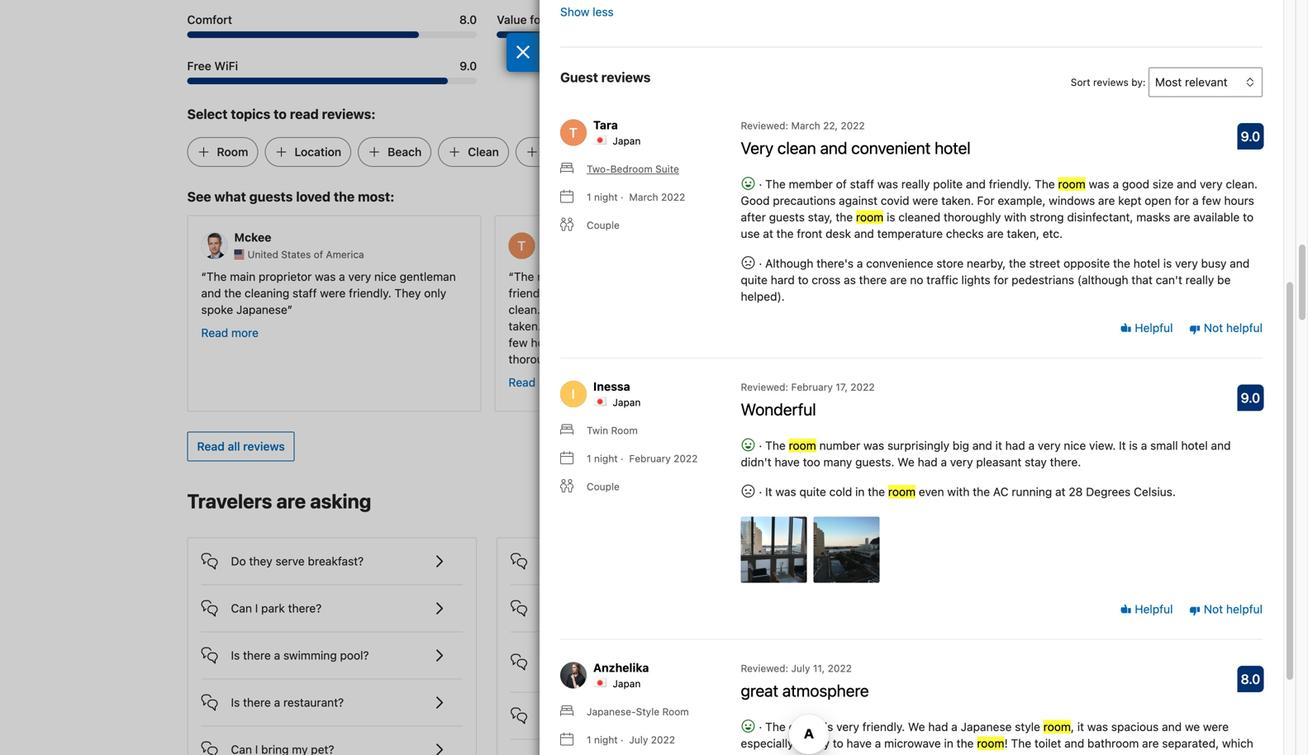Task type: locate. For each thing, give the bounding box(es) containing it.
were down the member of staff was really polite and friendly. the room on the top right
[[913, 194, 939, 207]]

0 horizontal spatial hours
[[531, 336, 561, 350]]

rooms?
[[589, 664, 628, 677]]

1 horizontal spatial march
[[791, 120, 821, 131]]

desk
[[826, 227, 851, 240]]

for up 'can't'
[[1175, 194, 1190, 207]]

it inside number was surprisingly big and it had a very nice view. it is a small hotel and didn't have too many guests. we had a very pleasant stay there.
[[1119, 439, 1126, 452]]

3 reviewed: from the top
[[741, 663, 789, 674]]

see for see availability
[[1005, 496, 1026, 510]]

had
[[1062, 270, 1082, 283], [931, 303, 951, 317], [1006, 439, 1026, 452], [918, 455, 938, 469]]

2 scored 9.0 element from the top
[[1238, 385, 1264, 411]]

(although
[[1078, 273, 1129, 287]]

didn't inside number was surprisingly big and it had a very nice view. it is a small hotel and didn't have too many guests. we had a very pleasant stay there.
[[741, 455, 772, 469]]

1 horizontal spatial read more
[[509, 376, 566, 389]]

very up · it was quite cold in the room even with the ac running at 28 degrees celsius.
[[950, 455, 973, 469]]

inessa up convenience on the right
[[849, 231, 886, 244]]

i inside button
[[639, 709, 642, 723]]

0 horizontal spatial july
[[629, 734, 648, 746]]

for down nearby,
[[994, 273, 1009, 287]]

1 horizontal spatial in
[[856, 485, 865, 499]]

0 vertical spatial 8.0
[[460, 13, 477, 26]]

see inside button
[[1005, 496, 1026, 510]]

japan
[[613, 135, 641, 147], [613, 397, 641, 408], [613, 678, 641, 690]]

0 horizontal spatial small
[[938, 286, 966, 300]]

free
[[187, 59, 211, 73]]

covid inside " the member of staff was really polite and friendly. the room was a good size and very clean. good precautions against covid were taken. for example, windows are kept open for a few hours after guests stay, the room is cleaned thoroughly with...
[[684, 303, 712, 317]]

3 1 from the top
[[587, 734, 592, 746]]

more
[[231, 326, 259, 340], [539, 376, 566, 389]]

0 horizontal spatial covid
[[684, 303, 712, 317]]

scored 9.0 element for wonderful
[[1238, 385, 1264, 411]]

friendly. inside " the main proprietor was a very nice gentleman and the cleaning staff were friendly.  they only spoke japanese
[[349, 286, 392, 300]]

0 vertical spatial surprisingly
[[944, 270, 1006, 283]]

0 vertical spatial pleasant
[[990, 303, 1035, 317]]

nice inside the " the room number was surprisingly big and it had a very nice view. it is a small hotel and didn't have too many guests. we had a very pleasant stay there.
[[852, 286, 874, 300]]

were
[[913, 194, 939, 207], [320, 286, 346, 300], [716, 303, 741, 317]]

0 vertical spatial read more button
[[201, 325, 259, 341]]

pleasant down pedestrians
[[990, 303, 1035, 317]]

0 vertical spatial inessa
[[849, 231, 886, 244]]

0 horizontal spatial there.
[[816, 319, 846, 333]]

0 vertical spatial we
[[911, 303, 928, 317]]

does
[[541, 647, 568, 661]]

1 vertical spatial member
[[537, 270, 582, 283]]

read inside button
[[197, 440, 225, 453]]

1 helpful from the top
[[1227, 321, 1263, 335]]

" inside " the member of staff was really polite and friendly. the room was a good size and very clean. good precautions against covid were taken. for example, windows are kept open for a few hours after guests stay, the room is cleaned thoroughly with...
[[509, 270, 514, 283]]

stay down pedestrians
[[1038, 303, 1060, 317]]

staff inside " the main proprietor was a very nice gentleman and the cleaning staff were friendly.  they only spoke japanese
[[293, 286, 317, 300]]

reviewed: for wonderful
[[741, 381, 789, 393]]

2 horizontal spatial were
[[913, 194, 939, 207]]

july left 11,
[[791, 663, 810, 674]]

helpful
[[1227, 321, 1263, 335], [1227, 603, 1263, 616]]

1 vertical spatial thoroughly
[[509, 352, 566, 366]]

were down the america
[[320, 286, 346, 300]]

value
[[497, 13, 527, 26]]

in right cold
[[856, 485, 865, 499]]

not for not helpful button associated with second helpful button from the top
[[1204, 603, 1224, 616]]

as
[[844, 273, 856, 287]]

" for the member of staff was really polite and friendly. the room was a good size and very clean. good precautions against covid were taken. for example, windows are kept open for a few hours after guests stay, the room is cleaned thoroughly with...
[[509, 270, 514, 283]]

2 helpful from the top
[[1132, 603, 1173, 616]]

is for is there a swimming pool?
[[231, 649, 240, 662]]

1 vertical spatial couple
[[587, 481, 620, 493]]

very down the america
[[348, 270, 371, 283]]

surprisingly
[[944, 270, 1006, 283], [888, 439, 950, 452]]

1 vertical spatial small
[[1151, 439, 1178, 452]]

1 vertical spatial stay
[[1025, 455, 1047, 469]]

there. down "cross"
[[816, 319, 846, 333]]

can
[[231, 602, 252, 615]]

reviews left "by:"
[[1094, 76, 1129, 88]]

few inside was a good size and very clean. good precautions against covid were taken. for example, windows are kept open for a few hours after guests stay, the
[[1202, 194, 1221, 207]]

0 horizontal spatial read more button
[[201, 325, 259, 341]]

have
[[1056, 286, 1081, 300], [775, 455, 800, 469], [643, 647, 668, 661], [851, 708, 877, 722]]

0 vertical spatial night
[[594, 191, 618, 203]]

non-
[[671, 647, 696, 661]]

2 1 from the top
[[587, 453, 592, 464]]

0 horizontal spatial open
[[712, 319, 739, 333]]

2 not helpful button from the top
[[1190, 602, 1263, 618]]

0 horizontal spatial more
[[231, 326, 259, 340]]

is inside is there a restaurant? button
[[231, 696, 240, 710]]

atmosphere
[[783, 681, 869, 700]]

we up · it was quite cold in the room even with the ac running at 28 degrees celsius.
[[898, 455, 915, 469]]

it down 'the room'
[[766, 485, 773, 499]]

surprisingly inside number was surprisingly big and it had a very nice view. it is a small hotel and didn't have too many guests. we had a very pleasant stay there.
[[888, 439, 950, 452]]

1 vertical spatial for
[[545, 319, 562, 333]]

few
[[1202, 194, 1221, 207], [509, 336, 528, 350]]

with
[[1005, 210, 1027, 224], [948, 485, 970, 499]]

0 vertical spatial read
[[201, 326, 228, 340]]

is inside " the member of staff was really polite and friendly. the room was a good size and very clean. good precautions against covid were taken. for example, windows are kept open for a few hours after guests stay, the room is cleaned thoroughly with...
[[710, 336, 719, 350]]

" inside " the main proprietor was a very nice gentleman and the cleaning staff were friendly.  they only spoke japanese
[[201, 270, 206, 283]]

1 vertical spatial clean.
[[509, 303, 541, 317]]

didn't down 'the room'
[[741, 455, 772, 469]]

free wifi
[[187, 59, 238, 73]]

there down can at the left
[[243, 649, 271, 662]]

too inside number was surprisingly big and it had a very nice view. it is a small hotel and didn't have too many guests. we had a very pleasant stay there.
[[803, 455, 821, 469]]

good inside was a good size and very clean. good precautions against covid were taken. for example, windows are kept open for a few hours after guests stay, the
[[741, 194, 770, 207]]

ac
[[993, 485, 1009, 499]]

3 japan from the top
[[613, 678, 641, 690]]

1 horizontal spatial for
[[977, 194, 995, 207]]

1 night · february 2022
[[587, 453, 698, 464]]

and inside is cleaned thoroughly with strong disinfectant, masks are available to use at the front desk and temperature checks are taken, etc.
[[855, 227, 874, 240]]

0 vertical spatial quite
[[741, 273, 768, 287]]

" for the main proprietor was a very nice gentleman and the cleaning staff were friendly.  they only spoke japanese
[[201, 270, 206, 283]]

swimming
[[283, 649, 337, 662]]

pleasant up the ac
[[977, 455, 1022, 469]]

1 not from the top
[[1204, 321, 1224, 335]]

celsius.
[[1134, 485, 1176, 499]]

have down opposite
[[1056, 286, 1081, 300]]

reviews right all
[[243, 440, 285, 453]]

do they serve breakfast?
[[231, 555, 364, 568]]

i right can at the left
[[255, 602, 258, 615]]

to right hard
[[798, 273, 809, 287]]

i right do
[[639, 709, 642, 723]]

0 horizontal spatial friendly.
[[349, 286, 392, 300]]

for down helped).
[[742, 319, 757, 333]]

not helpful
[[1201, 321, 1263, 335], [1201, 603, 1263, 616]]

clean. inside " the member of staff was really polite and friendly. the room was a good size and very clean. good precautions against covid were taken. for example, windows are kept open for a few hours after guests stay, the room is cleaned thoroughly with...
[[509, 303, 541, 317]]

1 horizontal spatial were
[[716, 303, 741, 317]]

1 horizontal spatial tara
[[594, 118, 618, 132]]

it inside the " the room number was surprisingly big and it had a very nice view. it is a small hotel and didn't have too many guests. we had a very pleasant stay there.
[[907, 286, 914, 300]]

3 night from the top
[[594, 734, 618, 746]]

1 vertical spatial it
[[1119, 439, 1126, 452]]

1 horizontal spatial open
[[1145, 194, 1172, 207]]

guest
[[560, 69, 598, 85]]

0 horizontal spatial staff
[[293, 286, 317, 300]]

0 vertical spatial stay
[[1038, 303, 1060, 317]]

28
[[1069, 485, 1083, 499]]

staff
[[850, 177, 875, 191], [599, 270, 623, 283], [293, 286, 317, 300]]

1 " from the left
[[201, 270, 206, 283]]

1 couple from the top
[[587, 219, 620, 231]]

too inside the " the room number was surprisingly big and it had a very nice view. it is a small hotel and didn't have too many guests. we had a very pleasant stay there.
[[816, 303, 834, 317]]

2 horizontal spatial staff
[[850, 177, 875, 191]]

1 is from the top
[[231, 649, 240, 662]]

size left helped).
[[672, 286, 694, 300]]

3 " from the left
[[816, 270, 821, 283]]

many inside the " the room number was surprisingly big and it had a very nice view. it is a small hotel and didn't have too many guests. we had a very pleasant stay there.
[[837, 303, 866, 317]]

reviewed: up wonderful
[[741, 381, 789, 393]]

1 reviewed: from the top
[[741, 120, 789, 131]]

of
[[836, 177, 847, 191], [314, 249, 323, 260], [585, 270, 596, 283]]

couple down 1 night · march 2022
[[587, 219, 620, 231]]

number down temperature at the right of the page
[[876, 270, 917, 283]]

1 horizontal spatial small
[[1151, 439, 1178, 452]]

windows inside was a good size and very clean. good precautions against covid were taken. for example, windows are kept open for a few hours after guests stay, the
[[1049, 194, 1095, 207]]

we down atmosphere in the bottom of the page
[[831, 708, 848, 722]]

nice up they
[[374, 270, 397, 283]]

1 horizontal spatial read more button
[[509, 374, 566, 391]]

1 vertical spatial march
[[629, 191, 658, 203]]

1 horizontal spatial against
[[839, 194, 878, 207]]

quite left cold
[[800, 485, 826, 499]]

2 japan from the top
[[613, 397, 641, 408]]

street
[[1030, 257, 1061, 270]]

after up use
[[741, 210, 766, 224]]

0 horizontal spatial read more
[[201, 326, 259, 340]]

too down "cross"
[[816, 303, 834, 317]]

of inside region
[[836, 177, 847, 191]]

do
[[231, 555, 246, 568]]

is
[[231, 649, 240, 662], [231, 696, 240, 710]]

helpful up scored 8.0 element
[[1227, 603, 1263, 616]]

0 vertical spatial guests.
[[869, 303, 908, 317]]

nice inside " the main proprietor was a very nice gentleman and the cleaning staff were friendly.  they only spoke japanese
[[374, 270, 397, 283]]

1 horizontal spatial i
[[639, 709, 642, 723]]

0 vertical spatial see
[[187, 189, 211, 204]]

many inside number was surprisingly big and it had a very nice view. it is a small hotel and didn't have too many guests. we had a very pleasant stay there.
[[824, 455, 853, 469]]

february
[[791, 381, 833, 393], [629, 453, 671, 464]]

suite
[[656, 163, 679, 175]]

close image
[[516, 45, 531, 59]]

not helpful button for 1st helpful button from the top
[[1190, 320, 1263, 337]]

free wifi 9.0 meter
[[187, 78, 477, 84]]

1 vertical spatial example,
[[565, 319, 613, 333]]

0 vertical spatial few
[[1202, 194, 1221, 207]]

2022
[[841, 120, 865, 131], [661, 191, 685, 203], [851, 381, 875, 393], [674, 453, 698, 464], [828, 663, 852, 674], [651, 734, 675, 746]]

0 horizontal spatial good
[[642, 286, 669, 300]]

more for the main proprietor was a very nice gentleman and the cleaning staff were friendly.  they only spoke japanese
[[231, 326, 259, 340]]

small up celsius.
[[1151, 439, 1178, 452]]

guests up with...
[[593, 336, 628, 350]]

scored 8.0 element
[[1238, 666, 1264, 693]]

is inside is cleaned thoroughly with strong disinfectant, masks are available to use at the front desk and temperature checks are taken, etc.
[[887, 210, 896, 224]]

the inside " the member of staff was really polite and friendly. the room was a good size and very clean. good precautions against covid were taken. for example, windows are kept open for a few hours after guests stay, the room is cleaned thoroughly with...
[[659, 336, 676, 350]]

can i park there? button
[[201, 586, 463, 619]]

1 helpful button from the top
[[1120, 320, 1173, 337]]

reviews down value for money 7.8 meter
[[602, 69, 651, 85]]

room inside the " the room number was surprisingly big and it had a very nice view. it is a small hotel and didn't have too many guests. we had a very pleasant stay there.
[[845, 270, 872, 283]]

1 vertical spatial taken.
[[509, 319, 541, 333]]

open inside " the member of staff was really polite and friendly. the room was a good size and very clean. good precautions against covid were taken. for example, windows are kept open for a few hours after guests stay, the room is cleaned thoroughly with...
[[712, 319, 739, 333]]

very
[[741, 138, 774, 157]]

2 night from the top
[[594, 453, 618, 464]]

2 couple from the top
[[587, 481, 620, 493]]

to inside is cleaned thoroughly with strong disinfectant, masks are available to use at the front desk and temperature checks are taken, etc.
[[1243, 210, 1254, 224]]

2 horizontal spatial really
[[1186, 273, 1215, 287]]

couple for wonderful
[[587, 481, 620, 493]]

there
[[859, 273, 887, 287], [243, 649, 271, 662], [243, 696, 271, 710]]

show less button
[[560, 0, 614, 27]]

there for is there a swimming pool?
[[243, 649, 271, 662]]

1 vertical spatial too
[[803, 455, 821, 469]]

united
[[248, 249, 278, 260]]

good up use
[[741, 194, 770, 207]]

1 horizontal spatial stay,
[[808, 210, 833, 224]]

1 vertical spatial with
[[948, 485, 970, 499]]

see availability button
[[995, 488, 1097, 518]]

1 vertical spatial covid
[[684, 303, 712, 317]]

big up · it was quite cold in the room even with the ac running at 28 degrees celsius.
[[953, 439, 970, 452]]

checks
[[946, 227, 984, 240]]

0 horizontal spatial big
[[953, 439, 970, 452]]

guests
[[249, 189, 293, 204], [769, 210, 805, 224], [593, 336, 628, 350]]

thoroughly
[[944, 210, 1001, 224], [509, 352, 566, 366]]

helpful for not helpful button associated with second helpful button from the top
[[1227, 603, 1263, 616]]

0 horizontal spatial nice
[[374, 270, 397, 283]]

in
[[585, 145, 595, 159], [856, 485, 865, 499]]

at right use
[[763, 227, 774, 240]]

0 vertical spatial open
[[1145, 194, 1172, 207]]

thoroughly left with...
[[509, 352, 566, 366]]

really
[[902, 177, 930, 191], [650, 270, 679, 283], [1186, 273, 1215, 287]]

not helpful button down be
[[1190, 320, 1263, 337]]

had down the traffic
[[931, 303, 951, 317]]

march up clean
[[791, 120, 821, 131]]

scored 9.0 element
[[1238, 123, 1264, 149], [1238, 385, 1264, 411]]

2 vertical spatial of
[[585, 270, 596, 283]]

good inside was a good size and very clean. good precautions against covid were taken. for example, windows are kept open for a few hours after guests stay, the
[[1122, 177, 1150, 191]]

after up with...
[[564, 336, 589, 350]]

very inside " the main proprietor was a very nice gentleman and the cleaning staff were friendly.  they only spoke japanese
[[348, 270, 371, 283]]

1 for wonderful
[[587, 453, 592, 464]]

for inside was a good size and very clean. good precautions against covid were taken. for example, windows are kept open for a few hours after guests stay, the
[[977, 194, 995, 207]]

thoroughly up checks
[[944, 210, 1001, 224]]

quite up helped).
[[741, 273, 768, 287]]

how and when do i pay? button
[[511, 693, 773, 726]]

2 not helpful from the top
[[1201, 603, 1263, 616]]

1 horizontal spatial kept
[[1119, 194, 1142, 207]]

store
[[937, 257, 964, 270]]

there?
[[288, 602, 322, 615]]

1 helpful from the top
[[1132, 321, 1173, 335]]

precautions up 'front'
[[773, 194, 836, 207]]

0 horizontal spatial with
[[948, 485, 970, 499]]

1 horizontal spatial there.
[[1050, 455, 1081, 469]]

read more
[[201, 326, 259, 340], [509, 376, 566, 389]]

we down no
[[911, 303, 928, 317]]

see left availability
[[1005, 496, 1026, 510]]

1 scored 9.0 element from the top
[[1238, 123, 1264, 149]]

nice right "cross"
[[852, 286, 874, 300]]

degrees
[[1086, 485, 1131, 499]]

staff inside list of reviews region
[[850, 177, 875, 191]]

not helpful button
[[1190, 320, 1263, 337], [1190, 602, 1263, 618]]

0 vertical spatial with
[[1005, 210, 1027, 224]]

march down the two-bedroom suite
[[629, 191, 658, 203]]

guests up 'front'
[[769, 210, 805, 224]]

small down store
[[938, 286, 966, 300]]

tara
[[594, 118, 618, 132], [542, 231, 566, 244]]

stay up running
[[1025, 455, 1047, 469]]

very inside although there's a convenience store nearby, the street opposite the hotel is very busy and quite hard to cross as there are no traffic lights for pedestrians (although that can't really be helped).
[[1176, 257, 1198, 270]]

"
[[201, 270, 206, 283], [509, 270, 514, 283], [816, 270, 821, 283]]

hours inside was a good size and very clean. good precautions against covid were taken. for example, windows are kept open for a few hours after guests stay, the
[[1225, 194, 1255, 207]]

two-bedroom suite
[[587, 163, 679, 175]]

it left opposite
[[1052, 270, 1059, 283]]

2 horizontal spatial of
[[836, 177, 847, 191]]

very down lights
[[964, 303, 986, 317]]

example,
[[998, 194, 1046, 207], [565, 319, 613, 333]]

is down can at the left
[[231, 649, 240, 662]]

questions
[[1020, 708, 1072, 722]]

reviewed: february 17, 2022
[[741, 381, 875, 393]]

very
[[1200, 177, 1223, 191], [1176, 257, 1198, 270], [348, 270, 371, 283], [720, 286, 743, 300], [826, 286, 849, 300], [964, 303, 986, 317], [1038, 439, 1061, 452], [950, 455, 973, 469]]

there. up 28
[[1050, 455, 1081, 469]]

2 is from the top
[[231, 696, 240, 710]]

does this property have non- smoking rooms? button
[[511, 633, 773, 679]]

1 horizontal spatial july
[[791, 663, 810, 674]]

japan up bedroom
[[613, 135, 641, 147]]

1 vertical spatial surprisingly
[[888, 439, 950, 452]]

example, up strong
[[998, 194, 1046, 207]]

not helpful down be
[[1201, 321, 1263, 335]]

can i park there?
[[231, 602, 322, 615]]

guests right 'what'
[[249, 189, 293, 204]]

1 for great atmosphere
[[587, 734, 592, 746]]

the inside " the main proprietor was a very nice gentleman and the cleaning staff were friendly.  they only spoke japanese
[[224, 286, 242, 300]]

it up the ac
[[996, 439, 1003, 452]]

0 vertical spatial tara
[[594, 118, 618, 132]]

helpful for 1st helpful button from the top's not helpful button
[[1227, 321, 1263, 335]]

in up two-
[[585, 145, 595, 159]]

travelers
[[187, 490, 272, 513]]

1 horizontal spatial example,
[[998, 194, 1046, 207]]

quite inside although there's a convenience store nearby, the street opposite the hotel is very busy and quite hard to cross as there are no traffic lights for pedestrians (although that can't really be helped).
[[741, 273, 768, 287]]

member
[[789, 177, 833, 191], [537, 270, 582, 283]]

inessa inside list of reviews region
[[594, 380, 630, 393]]

very up available
[[1200, 177, 1223, 191]]

1 horizontal spatial quite
[[800, 485, 826, 499]]

cold
[[830, 485, 852, 499]]

read all reviews button
[[187, 432, 295, 462]]

is inside number was surprisingly big and it had a very nice view. it is a small hotel and didn't have too many guests. we had a very pleasant stay there.
[[1130, 439, 1138, 452]]

1 1 from the top
[[587, 191, 592, 203]]

2 vertical spatial 9.0
[[1241, 390, 1261, 406]]

too down 'the room'
[[803, 455, 821, 469]]

couple for very clean and convenient hotel
[[587, 219, 620, 231]]

japan down anzhelika
[[613, 678, 641, 690]]

member inside list of reviews region
[[789, 177, 833, 191]]

0 vertical spatial member
[[789, 177, 833, 191]]

not
[[1204, 321, 1224, 335], [1204, 603, 1224, 616]]

2 " from the left
[[509, 270, 514, 283]]

1 vertical spatial read
[[509, 376, 536, 389]]

1 vertical spatial good
[[642, 286, 669, 300]]

were inside " the member of staff was really polite and friendly. the room was a good size and very clean. good precautions against covid were taken. for example, windows are kept open for a few hours after guests stay, the room is cleaned thoroughly with...
[[716, 303, 741, 317]]

value for money
[[497, 13, 585, 26]]

gentleman
[[400, 270, 456, 283]]

too
[[816, 303, 834, 317], [803, 455, 821, 469]]

1 vertical spatial helpful
[[1132, 603, 1173, 616]]

japan up 1 night · february 2022
[[613, 397, 641, 408]]

0 vertical spatial not helpful
[[1201, 321, 1263, 335]]

reviewed: up very
[[741, 120, 789, 131]]

0 vertical spatial against
[[839, 194, 878, 207]]

friendly. inside list of reviews region
[[989, 177, 1032, 191]]

was a good size and very clean. good precautions against covid were taken. for example, windows are kept open for a few hours after guests stay, the
[[741, 177, 1258, 224]]

number up cold
[[820, 439, 861, 452]]

0 horizontal spatial see
[[187, 189, 211, 204]]

although
[[766, 257, 814, 270]]

at inside is cleaned thoroughly with strong disinfectant, masks are available to use at the front desk and temperature checks are taken, etc.
[[763, 227, 774, 240]]

see left 'what'
[[187, 189, 211, 204]]

states
[[281, 249, 311, 260]]

surprisingly inside the " the room number was surprisingly big and it had a very nice view. it is a small hotel and didn't have too many guests. we had a very pleasant stay there.
[[944, 270, 1006, 283]]

0 vertical spatial cleaned
[[899, 210, 941, 224]]

view. up degrees in the bottom right of the page
[[1090, 439, 1116, 452]]

0 horizontal spatial for
[[545, 319, 562, 333]]

1 night from the top
[[594, 191, 618, 203]]

1 not helpful button from the top
[[1190, 320, 1263, 337]]

view. left no
[[877, 286, 904, 300]]

were down use
[[716, 303, 741, 317]]

0 vertical spatial not
[[1204, 321, 1224, 335]]

i
[[255, 602, 258, 615], [639, 709, 642, 723]]

example, inside was a good size and very clean. good precautions against covid were taken. for example, windows are kept open for a few hours after guests stay, the
[[998, 194, 1046, 207]]

very up 'can't'
[[1176, 257, 1198, 270]]

didn't down street
[[1022, 286, 1053, 300]]

2 reviewed: from the top
[[741, 381, 789, 393]]

is inside the " the room number was surprisingly big and it had a very nice view. it is a small hotel and didn't have too many guests. we had a very pleasant stay there.
[[917, 286, 926, 300]]

1 vertical spatial 1
[[587, 453, 592, 464]]

·
[[756, 177, 766, 191], [621, 191, 624, 203], [756, 257, 766, 270], [756, 439, 766, 452], [621, 453, 624, 464], [759, 485, 762, 499], [756, 720, 766, 734], [621, 734, 624, 746]]

guests inside was a good size and very clean. good precautions against covid were taken. for example, windows are kept open for a few hours after guests stay, the
[[769, 210, 805, 224]]

0 vertical spatial thoroughly
[[944, 210, 1001, 224]]

2 helpful from the top
[[1227, 603, 1263, 616]]

didn't inside the " the room number was surprisingly big and it had a very nice view. it is a small hotel and didn't have too many guests. we had a very pleasant stay there.
[[1022, 286, 1053, 300]]

0 vertical spatial there.
[[816, 319, 846, 333]]

1 for very clean and convenient hotel
[[587, 191, 592, 203]]

size up masks
[[1153, 177, 1174, 191]]

1 vertical spatial it
[[996, 439, 1003, 452]]

2 horizontal spatial guests
[[769, 210, 805, 224]]

helpful down be
[[1227, 321, 1263, 335]]

united states of america image
[[234, 250, 244, 260]]

there left "restaurant?"
[[243, 696, 271, 710]]

convenience
[[866, 257, 934, 270]]

1 vertical spatial open
[[712, 319, 739, 333]]

read all reviews
[[197, 440, 285, 453]]

july down do
[[629, 734, 648, 746]]

with up taken,
[[1005, 210, 1027, 224]]

was inside was a good size and very clean. good precautions against covid were taken. for example, windows are kept open for a few hours after guests stay, the
[[1089, 177, 1110, 191]]

inessa
[[849, 231, 886, 244], [594, 380, 630, 393]]

0 vertical spatial hours
[[1225, 194, 1255, 207]]

there right the as
[[859, 273, 887, 287]]

0 vertical spatial it
[[907, 286, 914, 300]]

many up cold
[[824, 455, 853, 469]]

america
[[326, 249, 364, 260]]

it up degrees in the bottom right of the page
[[1119, 439, 1126, 452]]

value for money 7.8 meter
[[497, 31, 787, 38]]

no
[[910, 273, 924, 287]]

to right available
[[1243, 210, 1254, 224]]

pleasant inside the " the room number was surprisingly big and it had a very nice view. it is a small hotel and didn't have too many guests. we had a very pleasant stay there.
[[990, 303, 1035, 317]]

with right the even
[[948, 485, 970, 499]]

have down 'the room'
[[775, 455, 800, 469]]

1 vertical spatial kept
[[686, 319, 709, 333]]

2 not from the top
[[1204, 603, 1224, 616]]

we
[[911, 303, 928, 317], [898, 455, 915, 469], [831, 708, 848, 722]]

" for cleaning
[[287, 303, 293, 317]]

0 vertical spatial is
[[231, 649, 240, 662]]

number inside the " the room number was surprisingly big and it had a very nice view. it is a small hotel and didn't have too many guests. we had a very pleasant stay there.
[[876, 270, 917, 283]]

have left the non-
[[643, 647, 668, 661]]

number
[[876, 270, 917, 283], [820, 439, 861, 452]]

1 japan from the top
[[613, 135, 641, 147]]

nice up 28
[[1064, 439, 1086, 452]]

good
[[1122, 177, 1150, 191], [642, 286, 669, 300]]

not helpful button up scored 8.0 element
[[1190, 602, 1263, 618]]

couple down 1 night · february 2022
[[587, 481, 620, 493]]

covid left helped).
[[684, 303, 712, 317]]

this is a carousel with rotating slides. it displays featured reviews of the property. use the next and previous buttons to navigate. region
[[174, 209, 1110, 419]]

taken. inside " the member of staff was really polite and friendly. the room was a good size and very clean. good precautions against covid were taken. for example, windows are kept open for a few hours after guests stay, the room is cleaned thoroughly with...
[[509, 319, 541, 333]]

1 not helpful from the top
[[1201, 321, 1263, 335]]

park
[[261, 602, 285, 615]]

more for the member of staff was really polite and friendly. the room was a good size and very clean. good precautions against covid were taken. for example, windows are kept open for a few hours after guests stay, the room is cleaned thoroughly with...
[[539, 376, 566, 389]]

2 horizontal spatial reviews
[[1094, 76, 1129, 88]]

1 horizontal spatial see
[[1005, 496, 1026, 510]]

1 vertical spatial helpful button
[[1120, 602, 1173, 618]]

0 horizontal spatial inessa
[[594, 380, 630, 393]]

mckee
[[234, 231, 272, 244]]

polite inside " the member of staff was really polite and friendly. the room was a good size and very clean. good precautions against covid were taken. for example, windows are kept open for a few hours after guests stay, the room is cleaned thoroughly with...
[[682, 270, 712, 283]]

cleaned
[[899, 210, 941, 224], [722, 336, 764, 350]]

9.0 for wonderful
[[1241, 390, 1261, 406]]

see what guests loved the most:
[[187, 189, 395, 204]]

1 vertical spatial stay,
[[631, 336, 656, 350]]

0 vertical spatial couple
[[587, 219, 620, 231]]

1 vertical spatial in
[[856, 485, 865, 499]]

was inside " the main proprietor was a very nice gentleman and the cleaning staff were friendly.  they only spoke japanese
[[315, 270, 336, 283]]

size inside " the member of staff was really polite and friendly. the room was a good size and very clean. good precautions against covid were taken. for example, windows are kept open for a few hours after guests stay, the room is cleaned thoroughly with...
[[672, 286, 694, 300]]

to left the read
[[274, 106, 287, 122]]

1 vertical spatial nice
[[852, 286, 874, 300]]

staff inside " the member of staff was really polite and friendly. the room was a good size and very clean. good precautions against covid were taken. for example, windows are kept open for a few hours after guests stay, the room is cleaned thoroughly with...
[[599, 270, 623, 283]]

even
[[919, 485, 944, 499]]

read for " the main proprietor was a very nice gentleman and the cleaning staff were friendly.  they only spoke japanese
[[201, 326, 228, 340]]

inessa down with...
[[594, 380, 630, 393]]

very left hard
[[720, 286, 743, 300]]

1 vertical spatial size
[[672, 286, 694, 300]]



Task type: vqa. For each thing, say whether or not it's contained in the screenshot.
"California"
no



Task type: describe. For each thing, give the bounding box(es) containing it.
it inside number was surprisingly big and it had a very nice view. it is a small hotel and didn't have too many guests. we had a very pleasant stay there.
[[996, 439, 1003, 452]]

check-in
[[545, 145, 595, 159]]

thoroughly inside " the member of staff was really polite and friendly. the room was a good size and very clean. good precautions against covid were taken. for example, windows are kept open for a few hours after guests stay, the room is cleaned thoroughly with...
[[509, 352, 566, 366]]

only
[[424, 286, 447, 300]]

not for 1st helpful button from the top's not helpful button
[[1204, 321, 1224, 335]]

traffic
[[927, 273, 959, 287]]

windows inside " the member of staff was really polite and friendly. the room was a good size and very clean. good precautions against covid were taken. for example, windows are kept open for a few hours after guests stay, the room is cleaned thoroughly with...
[[616, 319, 663, 333]]

great
[[741, 681, 779, 700]]

1 vertical spatial quite
[[800, 485, 826, 499]]

kept inside " the member of staff was really polite and friendly. the room was a good size and very clean. good precautions against covid were taken. for example, windows are kept open for a few hours after guests stay, the room is cleaned thoroughly with...
[[686, 319, 709, 333]]

with...
[[569, 352, 600, 366]]

use
[[741, 227, 760, 240]]

read more button for " the main proprietor was a very nice gentleman and the cleaning staff were friendly.  they only spoke japanese
[[201, 325, 259, 341]]

can't
[[1156, 273, 1183, 287]]

taken. inside was a good size and very clean. good precautions against covid were taken. for example, windows are kept open for a few hours after guests stay, the
[[942, 194, 974, 207]]

precautions inside was a good size and very clean. good precautions against covid were taken. for example, windows are kept open for a few hours after guests stay, the
[[773, 194, 836, 207]]

for inside " the member of staff was really polite and friendly. the room was a good size and very clean. good precautions against covid were taken. for example, windows are kept open for a few hours after guests stay, the room is cleaned thoroughly with...
[[742, 319, 757, 333]]

big inside the " the room number was surprisingly big and it had a very nice view. it is a small hotel and didn't have too many guests. we had a very pleasant stay there.
[[1009, 270, 1026, 283]]

view. inside the " the room number was surprisingly big and it had a very nice view. it is a small hotel and didn't have too many guests. we had a very pleasant stay there.
[[877, 286, 904, 300]]

precautions inside " the member of staff was really polite and friendly. the room was a good size and very clean. good precautions against covid were taken. for example, windows are kept open for a few hours after guests stay, the room is cleaned thoroughly with...
[[576, 303, 639, 317]]

to left most
[[976, 708, 987, 722]]

22,
[[823, 120, 838, 131]]

read more button for " the member of staff was really polite and friendly. the room was a good size and very clean. good precautions against covid were taken. for example, windows are kept open for a few hours after guests stay, the room is cleaned thoroughly with...
[[509, 374, 566, 391]]

disinfectant,
[[1067, 210, 1134, 224]]

guests inside " the member of staff was really polite and friendly. the room was a good size and very clean. good precautions against covid were taken. for example, windows are kept open for a few hours after guests stay, the room is cleaned thoroughly with...
[[593, 336, 628, 350]]

after inside was a good size and very clean. good precautions against covid were taken. for example, windows are kept open for a few hours after guests stay, the
[[741, 210, 766, 224]]

there for is there a restaurant?
[[243, 696, 271, 710]]

instant
[[896, 708, 932, 722]]

with inside is cleaned thoroughly with strong disinfectant, masks are available to use at the front desk and temperature checks are taken, etc.
[[1005, 210, 1027, 224]]

have inside the " the room number was surprisingly big and it had a very nice view. it is a small hotel and didn't have too many guests. we had a very pleasant stay there.
[[1056, 286, 1081, 300]]

hard
[[771, 273, 795, 287]]

the inside is cleaned thoroughly with strong disinfectant, masks are available to use at the front desk and temperature checks are taken, etc.
[[777, 227, 794, 240]]

covid inside was a good size and very clean. good precautions against covid were taken. for example, windows are kept open for a few hours after guests stay, the
[[881, 194, 910, 207]]

nearby,
[[967, 257, 1006, 270]]

lights
[[962, 273, 991, 287]]

pedestrians
[[1012, 273, 1075, 287]]

hours inside " the member of staff was really polite and friendly. the room was a good size and very clean. good precautions against covid were taken. for example, windows are kept open for a few hours after guests stay, the room is cleaned thoroughly with...
[[531, 336, 561, 350]]

hotel inside the " the room number was surprisingly big and it had a very nice view. it is a small hotel and didn't have too many guests. we had a very pleasant stay there.
[[969, 286, 996, 300]]

there. inside number was surprisingly big and it had a very nice view. it is a small hotel and didn't have too many guests. we had a very pleasant stay there.
[[1050, 455, 1081, 469]]

is inside although there's a convenience store nearby, the street opposite the hotel is very busy and quite hard to cross as there are no traffic lights for pedestrians (although that can't really be helped).
[[1164, 257, 1172, 270]]

1 night · july 2022
[[587, 734, 675, 746]]

all
[[228, 440, 240, 453]]

stay inside number was surprisingly big and it had a very nice view. it is a small hotel and didn't have too many guests. we had a very pleasant stay there.
[[1025, 455, 1047, 469]]

is there a restaurant?
[[231, 696, 344, 710]]

1 horizontal spatial february
[[791, 381, 833, 393]]

few inside " the member of staff was really polite and friendly. the room was a good size and very clean. good precautions against covid were taken. for example, windows are kept open for a few hours after guests stay, the room is cleaned thoroughly with...
[[509, 336, 528, 350]]

convenient
[[852, 138, 931, 157]]

clean
[[778, 138, 816, 157]]

reviews:
[[322, 106, 376, 122]]

money
[[548, 13, 585, 26]]

taken,
[[1007, 227, 1040, 240]]

inessa inside this is a carousel with rotating slides. it displays featured reviews of the property. use the next and previous buttons to navigate. region
[[849, 231, 886, 244]]

very down there's
[[826, 286, 849, 300]]

smoking
[[541, 664, 586, 677]]

japan for great atmosphere
[[613, 678, 641, 690]]

nice inside number was surprisingly big and it had a very nice view. it is a small hotel and didn't have too many guests. we had a very pleasant stay there.
[[1064, 439, 1086, 452]]

comfort 8.0 meter
[[187, 31, 477, 38]]

strong
[[1030, 210, 1064, 224]]

reviews inside button
[[243, 440, 285, 453]]

thoroughly inside is cleaned thoroughly with strong disinfectant, masks are available to use at the front desk and temperature checks are taken, etc.
[[944, 210, 1001, 224]]

really inside although there's a convenience store nearby, the street opposite the hotel is very busy and quite hard to cross as there are no traffic lights for pedestrians (although that can't really be helped).
[[1186, 273, 1215, 287]]

reviewed: for great atmosphere
[[741, 663, 789, 674]]

0 horizontal spatial it
[[766, 485, 773, 499]]

1 horizontal spatial at
[[1056, 485, 1066, 499]]

do they serve breakfast? button
[[201, 538, 463, 572]]

how
[[541, 709, 565, 723]]

pool?
[[340, 649, 369, 662]]

0 horizontal spatial 8.0
[[460, 13, 477, 26]]

are inside although there's a convenience store nearby, the street opposite the hotel is very busy and quite hard to cross as there are no traffic lights for pedestrians (although that can't really be helped).
[[890, 273, 907, 287]]

2 helpful button from the top
[[1120, 602, 1173, 618]]

reviewed: july 11, 2022
[[741, 663, 852, 674]]

a inside " the main proprietor was a very nice gentleman and the cleaning staff were friendly.  they only spoke japanese
[[339, 270, 345, 283]]

· it was quite cold in the room even with the ac running at 28 degrees celsius.
[[756, 485, 1176, 499]]

" the room number was surprisingly big and it had a very nice view. it is a small hotel and didn't have too many guests. we had a very pleasant stay there.
[[816, 270, 1082, 333]]

list of reviews region
[[551, 97, 1273, 756]]

japan for wonderful
[[613, 397, 641, 408]]

are inside was a good size and very clean. good precautions against covid were taken. for example, windows are kept open for a few hours after guests stay, the
[[1099, 194, 1115, 207]]

for right value
[[530, 13, 545, 26]]

had right street
[[1062, 270, 1082, 283]]

the room
[[766, 439, 817, 452]]

big inside number was surprisingly big and it had a very nice view. it is a small hotel and didn't have too many guests. we had a very pleasant stay there.
[[953, 439, 970, 452]]

view. inside number was surprisingly big and it had a very nice view. it is a small hotel and didn't have too many guests. we had a very pleasant stay there.
[[1090, 439, 1116, 452]]

is there a swimming pool? button
[[201, 633, 463, 666]]

wifi
[[214, 59, 238, 73]]

1 vertical spatial july
[[629, 734, 648, 746]]

very clean and convenient hotel
[[741, 138, 971, 157]]

read
[[290, 106, 319, 122]]

hotel inside number was surprisingly big and it had a very nice view. it is a small hotel and didn't have too many guests. we had a very pleasant stay there.
[[1182, 439, 1208, 452]]

good inside " the member of staff was really polite and friendly. the room was a good size and very clean. good precautions against covid were taken. for example, windows are kept open for a few hours after guests stay, the room is cleaned thoroughly with...
[[544, 303, 573, 317]]

0 horizontal spatial in
[[585, 145, 595, 159]]

is for is there a restaurant?
[[231, 696, 240, 710]]

number was surprisingly big and it had a very nice view. it is a small hotel and didn't have too many guests. we had a very pleasant stay there.
[[741, 439, 1231, 469]]

read more for " the member of staff was really polite and friendly. the room was a good size and very clean. good precautions against covid were taken. for example, windows are kept open for a few hours after guests stay, the room is cleaned thoroughly with...
[[509, 376, 566, 389]]

to inside although there's a convenience store nearby, the street opposite the hotel is very busy and quite hard to cross as there are no traffic lights for pedestrians (although that can't really be helped).
[[798, 273, 809, 287]]

they
[[249, 555, 272, 568]]

pleasant inside number was surprisingly big and it had a very nice view. it is a small hotel and didn't have too many guests. we had a very pleasant stay there.
[[977, 455, 1022, 469]]

be
[[1218, 273, 1231, 287]]

do
[[622, 709, 636, 723]]

select topics to read reviews:
[[187, 106, 376, 122]]

and inside button
[[568, 709, 588, 723]]

japanese
[[236, 303, 287, 317]]

stay inside the " the room number was surprisingly big and it had a very nice view. it is a small hotel and didn't have too many guests. we had a very pleasant stay there.
[[1038, 303, 1060, 317]]

" the main proprietor was a very nice gentleman and the cleaning staff were friendly.  they only spoke japanese
[[201, 270, 456, 317]]

night for great atmosphere
[[594, 734, 618, 746]]

the inside was a good size and very clean. good precautions against covid were taken. for example, windows are kept open for a few hours after guests stay, the
[[836, 210, 853, 224]]

night for wonderful
[[594, 453, 618, 464]]

does this property have non- smoking rooms?
[[541, 647, 696, 677]]

read for " the member of staff was really polite and friendly. the room was a good size and very clean. good precautions against covid were taken. for example, windows are kept open for a few hours after guests stay, the room is cleaned thoroughly with...
[[509, 376, 536, 389]]

tara inside this is a carousel with rotating slides. it displays featured reviews of the property. use the next and previous buttons to navigate. region
[[542, 231, 566, 244]]

against inside " the member of staff was really polite and friendly. the room was a good size and very clean. good precautions against covid were taken. for example, windows are kept open for a few hours after guests stay, the room is cleaned thoroughly with...
[[642, 303, 681, 317]]

for inside although there's a convenience store nearby, the street opposite the hotel is very busy and quite hard to cross as there are no traffic lights for pedestrians (although that can't really be helped).
[[994, 273, 1009, 287]]

good inside " the member of staff was really polite and friendly. the room was a good size and very clean. good precautions against covid were taken. for example, windows are kept open for a few hours after guests stay, the room is cleaned thoroughly with...
[[642, 286, 669, 300]]

guests. inside number was surprisingly big and it had a very nice view. it is a small hotel and didn't have too many guests. we had a very pleasant stay there.
[[856, 455, 895, 469]]

small inside the " the room number was surprisingly big and it had a very nice view. it is a small hotel and didn't have too many guests. we had a very pleasant stay there.
[[938, 286, 966, 300]]

cleaned inside is cleaned thoroughly with strong disinfectant, masks are available to use at the front desk and temperature checks are taken, etc.
[[899, 210, 941, 224]]

japan for very clean and convenient hotel
[[613, 135, 641, 147]]

9.0 for very clean and convenient hotel
[[1241, 128, 1261, 144]]

have inside number was surprisingly big and it had a very nice view. it is a small hotel and didn't have too many guests. we had a very pleasant stay there.
[[775, 455, 800, 469]]

have inside the does this property have non- smoking rooms?
[[643, 647, 668, 661]]

" for room
[[600, 352, 605, 366]]

opposite
[[1064, 257, 1110, 270]]

that
[[1132, 273, 1153, 287]]

were inside was a good size and very clean. good precautions against covid were taken. for example, windows are kept open for a few hours after guests stay, the
[[913, 194, 939, 207]]

friendly. inside " the member of staff was really polite and friendly. the room was a good size and very clean. good precautions against covid were taken. for example, windows are kept open for a few hours after guests stay, the room is cleaned thoroughly with...
[[509, 286, 551, 300]]

helped).
[[741, 290, 785, 303]]

scored 9.0 element for very clean and convenient hotel
[[1238, 123, 1264, 149]]

stay, inside was a good size and very clean. good precautions against covid were taken. for example, windows are kept open for a few hours after guests stay, the
[[808, 210, 833, 224]]

polite inside list of reviews region
[[933, 177, 963, 191]]

very inside was a good size and very clean. good precautions against covid were taken. for example, windows are kept open for a few hours after guests stay, the
[[1200, 177, 1223, 191]]

reviews for guest
[[602, 69, 651, 85]]

asking
[[310, 490, 371, 513]]

i inside button
[[255, 602, 258, 615]]

room room
[[977, 720, 1071, 750]]

check-
[[545, 145, 585, 159]]

member inside " the member of staff was really polite and friendly. the room was a good size and very clean. good precautions against covid were taken. for example, windows are kept open for a few hours after guests stay, the room is cleaned thoroughly with...
[[537, 270, 582, 283]]

room
[[217, 145, 248, 159]]

against inside was a good size and very clean. good precautions against covid were taken. for example, windows are kept open for a few hours after guests stay, the
[[839, 194, 878, 207]]

had up the ac
[[1006, 439, 1026, 452]]

was inside number was surprisingly big and it had a very nice view. it is a small hotel and didn't have too many guests. we had a very pleasant stay there.
[[864, 439, 885, 452]]

after inside " the member of staff was really polite and friendly. the room was a good size and very clean. good precautions against covid were taken. for example, windows are kept open for a few hours after guests stay, the room is cleaned thoroughly with...
[[564, 336, 589, 350]]

helpful for 1st helpful button from the top
[[1132, 321, 1173, 335]]

restaurant?
[[283, 696, 344, 710]]

very inside " the member of staff was really polite and friendly. the room was a good size and very clean. good precautions against covid were taken. for example, windows are kept open for a few hours after guests stay, the room is cleaned thoroughly with...
[[720, 286, 743, 300]]

travelers are asking
[[187, 490, 371, 513]]

running
[[1012, 485, 1053, 499]]

clean. inside was a good size and very clean. good precautions against covid were taken. for example, windows are kept open for a few hours after guests stay, the
[[1226, 177, 1258, 191]]

was inside the " the room number was surprisingly big and it had a very nice view. it is a small hotel and didn't have too many guests. we had a very pleasant stay there.
[[920, 270, 941, 283]]

serve
[[276, 555, 305, 568]]

and inside " the main proprietor was a very nice gentleman and the cleaning staff were friendly.  they only spoke japanese
[[201, 286, 221, 300]]

the member of staff was really polite and friendly. the room
[[766, 177, 1086, 191]]

open inside was a good size and very clean. good precautions against covid were taken. for example, windows are kept open for a few hours after guests stay, the
[[1145, 194, 1172, 207]]

it inside the " the room number was surprisingly big and it had a very nice view. it is a small hotel and didn't have too many guests. we had a very pleasant stay there.
[[1052, 270, 1059, 283]]

hotel inside although there's a convenience store nearby, the street opposite the hotel is very busy and quite hard to cross as there are no traffic lights for pedestrians (although that can't really be helped).
[[1134, 257, 1161, 270]]

very up running
[[1038, 439, 1061, 452]]

a inside although there's a convenience store nearby, the street opposite the hotel is very busy and quite hard to cross as there are no traffic lights for pedestrians (although that can't really be helped).
[[857, 257, 863, 270]]

most:
[[358, 189, 395, 204]]

read more for " the main proprietor was a very nice gentleman and the cleaning staff were friendly.  they only spoke japanese
[[201, 326, 259, 340]]

0 vertical spatial guests
[[249, 189, 293, 204]]

an
[[880, 708, 893, 722]]

sort
[[1071, 76, 1091, 88]]

for inside was a good size and very clean. good precautions against covid were taken. for example, windows are kept open for a few hours after guests stay, the
[[1175, 194, 1190, 207]]

0 horizontal spatial february
[[629, 453, 671, 464]]

have left an
[[851, 708, 877, 722]]

is cleaned thoroughly with strong disinfectant, masks are available to use at the front desk and temperature checks are taken, etc.
[[741, 210, 1254, 240]]

what
[[214, 189, 246, 204]]

temperature
[[878, 227, 943, 240]]

masks
[[1137, 210, 1171, 224]]

not helpful button for second helpful button from the top
[[1190, 602, 1263, 618]]

there's
[[817, 257, 854, 270]]

small inside number was surprisingly big and it had a very nice view. it is a small hotel and didn't have too many guests. we had a very pleasant stay there.
[[1151, 439, 1178, 452]]

we inside number was surprisingly big and it had a very nice view. it is a small hotel and didn't have too many guests. we had a very pleasant stay there.
[[898, 455, 915, 469]]

reviewed: for very clean and convenient hotel
[[741, 120, 789, 131]]

0 vertical spatial 9.0
[[460, 59, 477, 73]]

tara inside list of reviews region
[[594, 118, 618, 132]]

for inside " the member of staff was really polite and friendly. the room was a good size and very clean. good precautions against covid were taken. for example, windows are kept open for a few hours after guests stay, the room is cleaned thoroughly with...
[[545, 319, 562, 333]]

helpful for second helpful button from the top
[[1132, 603, 1173, 616]]

stay, inside " the member of staff was really polite and friendly. the room was a good size and very clean. good precautions against covid were taken. for example, windows are kept open for a few hours after guests stay, the room is cleaned thoroughly with...
[[631, 336, 656, 350]]

reviewed: march 22, 2022
[[741, 120, 865, 131]]

of for member
[[836, 177, 847, 191]]

etc.
[[1043, 227, 1063, 240]]

17,
[[836, 381, 848, 393]]

1 horizontal spatial really
[[902, 177, 930, 191]]

night for very clean and convenient hotel
[[594, 191, 618, 203]]

" inside the " the room number was surprisingly big and it had a very nice view. it is a small hotel and didn't have too many guests. we had a very pleasant stay there.
[[816, 270, 821, 283]]

two-bedroom suite link
[[560, 161, 679, 176]]

2 vertical spatial we
[[831, 708, 848, 722]]

breakfast?
[[308, 555, 364, 568]]

comfort
[[187, 13, 232, 26]]

reviews for sort
[[1094, 76, 1129, 88]]

how and when do i pay?
[[541, 709, 670, 723]]

property
[[594, 647, 640, 661]]

had up the even
[[918, 455, 938, 469]]

see for see what guests loved the most:
[[187, 189, 211, 204]]

the inside " the main proprietor was a very nice gentleman and the cleaning staff were friendly.  they only spoke japanese
[[206, 270, 227, 283]]

size inside was a good size and very clean. good precautions against covid were taken. for example, windows are kept open for a few hours after guests stay, the
[[1153, 177, 1174, 191]]

really inside " the member of staff was really polite and friendly. the room was a good size and very clean. good precautions against covid were taken. for example, windows are kept open for a few hours after guests stay, the room is cleaned thoroughly with...
[[650, 270, 679, 283]]

of for states
[[314, 249, 323, 260]]

two-
[[587, 163, 611, 175]]

although there's a convenience store nearby, the street opposite the hotel is very busy and quite hard to cross as there are no traffic lights for pedestrians (although that can't really be helped).
[[741, 257, 1250, 303]]

show
[[560, 5, 590, 18]]

cross
[[812, 273, 841, 287]]



